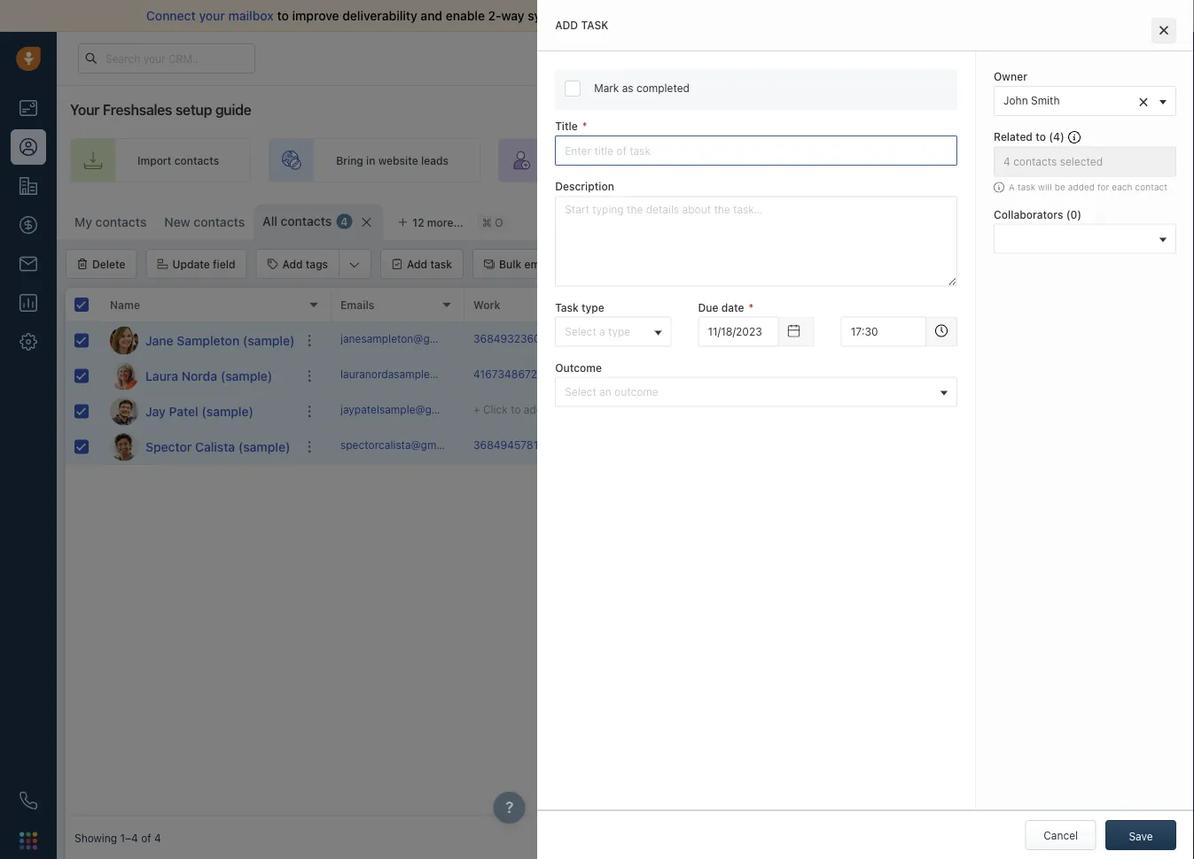 Task type: vqa. For each thing, say whether or not it's contained in the screenshot.
ends
no



Task type: describe. For each thing, give the bounding box(es) containing it.
angle down image
[[349, 256, 360, 274]]

add task button
[[380, 249, 464, 279]]

new
[[164, 215, 190, 230]]

1 vertical spatial )
[[1077, 208, 1082, 221]]

select a type button
[[555, 317, 671, 347]]

calista
[[195, 440, 235, 454]]

bring in website leads
[[336, 154, 449, 167]]

+ click to add for 37
[[872, 370, 942, 382]]

your for mailbox
[[199, 8, 225, 23]]

spectorcalista@gmail.com 3684945781
[[340, 439, 538, 452]]

spectorcalista@gmail.com link
[[340, 438, 472, 457]]

+ add task for 37
[[606, 370, 660, 383]]

12 more...
[[413, 216, 463, 229]]

press space to deselect this row. row containing 37
[[332, 359, 1194, 394]]

team inside 'link'
[[622, 154, 648, 167]]

4 inside × tab panel
[[1053, 131, 1060, 143]]

2 horizontal spatial container_wx8msf4aqz5i3rn1 image
[[970, 258, 983, 270]]

sampleton
[[177, 333, 240, 348]]

sequence
[[1095, 154, 1145, 167]]

way
[[501, 8, 524, 23]]

2 leads from the left
[[816, 154, 844, 167]]

Search your CRM... text field
[[78, 43, 255, 74]]

spectorcalista@gmail.com
[[340, 439, 472, 452]]

jaypatelsample@gmail.com link
[[340, 402, 476, 421]]

task up outcome
[[639, 370, 660, 383]]

container_wx8msf4aqz5i3rn1 image inside invite your team 'link'
[[652, 153, 667, 168]]

date
[[721, 301, 744, 314]]

update field button
[[146, 249, 247, 279]]

showing
[[74, 832, 117, 845]]

your for team
[[597, 154, 619, 167]]

enable
[[446, 8, 485, 23]]

mark
[[594, 82, 619, 94]]

l image
[[110, 362, 138, 390]]

jay patel (sample) link
[[145, 403, 254, 421]]

s image
[[110, 433, 138, 461]]

4167348672
[[473, 368, 537, 381]]

related to ( 4 )
[[994, 131, 1067, 143]]

37
[[739, 368, 756, 384]]

collaborators ( 0 )
[[994, 208, 1082, 221]]

× dialog
[[537, 0, 1194, 860]]

email inside button
[[524, 258, 552, 270]]

0 horizontal spatial )
[[1060, 131, 1064, 143]]

phone image
[[20, 793, 37, 810]]

press space to deselect this row. row containing 18
[[332, 394, 1194, 430]]

freshsales
[[103, 102, 172, 118]]

2 horizontal spatial your
[[860, 154, 883, 167]]

more...
[[427, 216, 463, 229]]

type inside button
[[608, 325, 630, 338]]

delete button
[[66, 249, 137, 279]]

grid containing 52
[[66, 288, 1194, 817]]

jay patel (sample)
[[145, 404, 254, 419]]

4 contacts selected.
[[573, 344, 675, 356]]

press space to deselect this row. row containing jay patel (sample)
[[66, 394, 332, 430]]

to inside × tab panel
[[1036, 131, 1046, 143]]

phone element
[[11, 784, 46, 819]]

contacts down a
[[583, 344, 626, 356]]

import contacts for import contacts link
[[137, 154, 219, 167]]

import contacts button
[[936, 205, 1051, 235]]

in
[[366, 154, 375, 167]]

task right sync
[[581, 19, 609, 31]]

select an outcome
[[565, 386, 658, 398]]

3684932360
[[473, 333, 540, 345]]

click for 37
[[882, 370, 907, 382]]

name
[[110, 299, 140, 311]]

bring
[[336, 154, 363, 167]]

for
[[1097, 182, 1109, 192]]

email image
[[1019, 51, 1031, 66]]

route leads to your team link
[[716, 138, 943, 183]]

0
[[1070, 208, 1077, 221]]

add down each
[[1114, 214, 1134, 226]]

mailbox
[[228, 8, 274, 23]]

create
[[1028, 154, 1063, 167]]

add tags
[[282, 258, 328, 270]]

j image for jane sampleton (sample)
[[110, 327, 138, 355]]

+ click to add for 18
[[872, 406, 942, 418]]

conversations.
[[608, 8, 694, 23]]

import contacts link
[[70, 138, 251, 183]]

0 vertical spatial (
[[1049, 131, 1053, 143]]

import contacts group
[[936, 205, 1081, 235]]

patel
[[169, 404, 198, 419]]

task inside 'button'
[[430, 258, 452, 270]]

contacts right the 'all'
[[281, 214, 332, 229]]

create sales sequence
[[1028, 154, 1145, 167]]

contacts inside button
[[997, 214, 1042, 226]]

1 vertical spatial of
[[141, 832, 151, 845]]

row group containing jane sampleton (sample)
[[66, 324, 332, 465]]

add down outcome
[[616, 406, 636, 418]]

route leads to your team
[[784, 154, 911, 167]]

create sales sequence link
[[961, 138, 1177, 183]]

+ add task for 18
[[606, 406, 660, 418]]

0 horizontal spatial container_wx8msf4aqz5i3rn1 image
[[606, 335, 619, 347]]

4 up outcome
[[573, 344, 580, 356]]

connect your mailbox link
[[146, 8, 277, 23]]

save button
[[1105, 821, 1176, 851]]

-- text field
[[698, 317, 779, 347]]

janesampleton@gmail.com link
[[340, 331, 475, 350]]

cell for janesampleton@gmail.com
[[996, 324, 1129, 358]]

close image
[[1160, 25, 1168, 35]]

cell for lauranordasample@gmail.com
[[996, 359, 1129, 394]]

press space to deselect this row. row containing 52
[[332, 324, 1194, 359]]

spector
[[145, 440, 192, 454]]

18
[[739, 403, 755, 420]]

add inside × tab panel
[[555, 19, 578, 31]]

Title text field
[[555, 136, 957, 166]]

invite your team link
[[498, 138, 698, 183]]

add for 52
[[923, 335, 942, 347]]

improve
[[292, 8, 339, 23]]

+ click to add for 52
[[872, 335, 942, 347]]

select for select a type
[[565, 325, 596, 338]]

cancel
[[1044, 830, 1078, 842]]

jane sampleton (sample)
[[145, 333, 295, 348]]

add tags group
[[256, 249, 372, 279]]

work
[[473, 299, 500, 311]]

add for 18
[[923, 406, 942, 418]]

guide
[[215, 102, 251, 118]]

(sample) for laura norda (sample)
[[221, 369, 272, 383]]

4 inside all contacts 4
[[341, 215, 348, 228]]

all contacts link
[[263, 213, 332, 230]]

invite
[[566, 154, 594, 167]]

outcome
[[555, 362, 602, 374]]

cancel button
[[1025, 821, 1096, 851]]

press space to deselect this row. row containing spectorcalista@gmail.com
[[332, 430, 1194, 465]]

2-
[[488, 8, 501, 23]]

bulk email
[[499, 258, 552, 270]]

update field
[[172, 258, 235, 270]]

0 vertical spatial email
[[574, 8, 605, 23]]

as
[[622, 82, 634, 94]]

12
[[413, 216, 424, 229]]

4167348672 link
[[473, 367, 537, 386]]

add for 37
[[923, 370, 942, 382]]



Task type: locate. For each thing, give the bounding box(es) containing it.
1 row group from the left
[[66, 324, 332, 465]]

1 team from the left
[[622, 154, 648, 167]]

all contacts 4
[[263, 214, 348, 229]]

to
[[277, 8, 289, 23], [1036, 131, 1046, 143], [847, 154, 857, 167], [910, 335, 920, 347], [910, 370, 920, 382], [511, 404, 521, 416], [910, 406, 920, 418]]

0 vertical spatial import
[[137, 154, 171, 167]]

press space to deselect this row. row
[[66, 324, 332, 359], [332, 324, 1194, 359], [66, 359, 332, 394], [332, 359, 1194, 394], [66, 394, 332, 430], [332, 394, 1194, 430], [66, 430, 332, 465], [332, 430, 1194, 465]]

add up outcome
[[616, 370, 636, 383]]

add right way on the top
[[555, 19, 578, 31]]

add tags button
[[257, 250, 339, 278]]

0 vertical spatial contact
[[1135, 182, 1168, 192]]

2 select from the top
[[565, 386, 596, 398]]

import contacts down setup
[[137, 154, 219, 167]]

4 up the create
[[1053, 131, 1060, 143]]

invite your team
[[566, 154, 648, 167]]

your inside 'link'
[[597, 154, 619, 167]]

sync
[[528, 8, 555, 23]]

task down 12 more...
[[430, 258, 452, 270]]

add left tags
[[282, 258, 303, 270]]

j image left jay
[[110, 398, 138, 426]]

1 horizontal spatial your
[[597, 154, 619, 167]]

website
[[378, 154, 418, 167]]

add task inside × tab panel
[[555, 19, 609, 31]]

press space to deselect this row. row down score
[[332, 324, 1194, 359]]

cell for spectorcalista@gmail.com
[[996, 430, 1129, 465]]

row group
[[66, 324, 332, 465], [332, 324, 1194, 465]]

1 vertical spatial container_wx8msf4aqz5i3rn1 image
[[970, 258, 983, 270]]

jane
[[145, 333, 173, 348]]

1 vertical spatial + add task
[[606, 406, 660, 418]]

add inside 'button'
[[407, 258, 427, 270]]

0 horizontal spatial (
[[1049, 131, 1053, 143]]

1 vertical spatial import contacts
[[960, 214, 1042, 226]]

⌘ o
[[482, 216, 503, 229]]

will
[[1038, 182, 1052, 192]]

( down 'added'
[[1066, 208, 1070, 221]]

(sample) for spector calista (sample)
[[238, 440, 290, 454]]

new contacts
[[164, 215, 245, 230]]

1 horizontal spatial email
[[574, 8, 605, 23]]

import for "import contacts" button on the right top of page
[[960, 214, 994, 226]]

close image
[[1167, 12, 1176, 20]]

1 vertical spatial j image
[[110, 398, 138, 426]]

freshworks switcher image
[[20, 833, 37, 850]]

bring in website leads link
[[269, 138, 480, 183]]

0 vertical spatial j image
[[110, 327, 138, 355]]

+ click to add
[[872, 335, 942, 347], [872, 370, 942, 382], [872, 406, 942, 418]]

add task up mark
[[555, 19, 609, 31]]

0 vertical spatial of
[[558, 8, 570, 23]]

select an outcome button
[[555, 377, 957, 407]]

row group containing 52
[[332, 324, 1194, 465]]

+ add task down outcome
[[606, 406, 660, 418]]

0 horizontal spatial leads
[[421, 154, 449, 167]]

3 + click to add from the top
[[872, 406, 942, 418]]

52
[[739, 332, 757, 349]]

press space to deselect this row. row up jay patel (sample)
[[66, 359, 332, 394]]

click
[[882, 335, 907, 347], [882, 370, 907, 382], [483, 404, 508, 416], [882, 406, 907, 418]]

email right sync
[[574, 8, 605, 23]]

grid
[[66, 288, 1194, 817]]

press space to deselect this row. row down norda
[[66, 394, 332, 430]]

new contacts button
[[155, 205, 254, 240], [164, 215, 245, 230]]

1 vertical spatial add task
[[407, 258, 452, 270]]

completed
[[636, 82, 690, 94]]

1 vertical spatial + click to add
[[872, 370, 942, 382]]

j image for jay patel (sample)
[[110, 398, 138, 426]]

owner
[[994, 70, 1027, 83]]

norda
[[182, 369, 217, 383]]

cell
[[996, 324, 1129, 358], [996, 359, 1129, 394], [996, 394, 1129, 429], [597, 430, 730, 465], [730, 430, 863, 465], [996, 430, 1129, 465]]

import contacts for "import contacts" button on the right top of page
[[960, 214, 1042, 226]]

jaypatelsample@gmail.com + click to add
[[340, 404, 543, 416]]

contact down sequence
[[1137, 214, 1176, 226]]

1 horizontal spatial type
[[608, 325, 630, 338]]

1 select from the top
[[565, 325, 596, 338]]

0 vertical spatial container_wx8msf4aqz5i3rn1 image
[[652, 153, 667, 168]]

2 team from the left
[[886, 154, 911, 167]]

press space to deselect this row. row containing spector calista (sample)
[[66, 430, 332, 465]]

your freshsales setup guide
[[70, 102, 251, 118]]

cell for jaypatelsample@gmail.com
[[996, 394, 1129, 429]]

jane sampleton (sample) link
[[145, 332, 295, 350]]

0 vertical spatial + click to add
[[872, 335, 942, 347]]

1 horizontal spatial of
[[558, 8, 570, 23]]

add task
[[555, 19, 609, 31], [407, 258, 452, 270]]

bulk email button
[[473, 249, 563, 279]]

sales
[[1066, 154, 1092, 167]]

import contacts down "a"
[[960, 214, 1042, 226]]

collaborators
[[994, 208, 1063, 221]]

o
[[495, 216, 503, 229]]

2 vertical spatial container_wx8msf4aqz5i3rn1 image
[[606, 335, 619, 347]]

contact right each
[[1135, 182, 1168, 192]]

each
[[1112, 182, 1132, 192]]

team
[[622, 154, 648, 167], [886, 154, 911, 167]]

leads right route
[[816, 154, 844, 167]]

laura norda (sample) link
[[145, 367, 272, 385]]

type up select a type
[[582, 301, 604, 314]]

2 j image from the top
[[110, 398, 138, 426]]

2 + add task from the top
[[606, 406, 660, 418]]

1 vertical spatial select
[[565, 386, 596, 398]]

jay
[[145, 404, 166, 419]]

task down outcome
[[639, 406, 660, 418]]

janesampleton@gmail.com
[[340, 333, 475, 345]]

(sample) inside laura norda (sample) link
[[221, 369, 272, 383]]

press space to deselect this row. row containing jane sampleton (sample)
[[66, 324, 332, 359]]

an
[[599, 386, 611, 398]]

(sample) right calista
[[238, 440, 290, 454]]

1 + click to add from the top
[[872, 335, 942, 347]]

container_wx8msf4aqz5i3rn1 image right invite your team
[[652, 153, 667, 168]]

your
[[70, 102, 99, 118]]

email right bulk
[[524, 258, 552, 270]]

(sample) up spector calista (sample)
[[202, 404, 254, 419]]

smith
[[1031, 95, 1060, 107]]

0 horizontal spatial of
[[141, 832, 151, 845]]

(sample) for jay patel (sample)
[[202, 404, 254, 419]]

(sample) inside jane sampleton (sample) link
[[243, 333, 295, 348]]

0 vertical spatial type
[[582, 301, 604, 314]]

setup
[[175, 102, 212, 118]]

0 horizontal spatial email
[[524, 258, 552, 270]]

1 horizontal spatial import
[[960, 214, 994, 226]]

my contacts
[[74, 215, 147, 230]]

0 vertical spatial select
[[565, 325, 596, 338]]

type right a
[[608, 325, 630, 338]]

0 vertical spatial import contacts
[[137, 154, 219, 167]]

press space to deselect this row. row down jay patel (sample) link
[[66, 430, 332, 465]]

1 vertical spatial import
[[960, 214, 994, 226]]

lauranordasample@gmail.com
[[340, 368, 491, 381]]

route
[[784, 154, 814, 167]]

add
[[923, 335, 942, 347], [923, 370, 942, 382], [524, 404, 543, 416], [923, 406, 942, 418]]

leads right website
[[421, 154, 449, 167]]

contacts down "a"
[[997, 214, 1042, 226]]

task
[[555, 301, 579, 314]]

1 vertical spatial email
[[524, 258, 552, 270]]

container_wx8msf4aqz5i3rn1 image right a
[[606, 335, 619, 347]]

a task will be added for each contact
[[1009, 182, 1168, 192]]

contact inside × tab panel
[[1135, 182, 1168, 192]]

j image
[[110, 327, 138, 355], [110, 398, 138, 426]]

your left mailbox
[[199, 8, 225, 23]]

update
[[172, 258, 210, 270]]

press space to deselect this row. row up norda
[[66, 324, 332, 359]]

0 horizontal spatial team
[[622, 154, 648, 167]]

all
[[263, 214, 277, 229]]

related
[[994, 131, 1033, 143]]

import contacts
[[137, 154, 219, 167], [960, 214, 1042, 226]]

2 row group from the left
[[332, 324, 1194, 465]]

1 horizontal spatial add task
[[555, 19, 609, 31]]

4 right all contacts link
[[341, 215, 348, 228]]

of right '1–4'
[[141, 832, 151, 845]]

showing 1–4 of 4
[[74, 832, 161, 845]]

press space to deselect this row. row down 37
[[332, 394, 1194, 430]]

0 horizontal spatial type
[[582, 301, 604, 314]]

container_wx8msf4aqz5i3rn1 image
[[652, 153, 667, 168], [970, 258, 983, 270], [606, 335, 619, 347]]

1 + add task from the top
[[606, 370, 660, 383]]

2 + click to add from the top
[[872, 370, 942, 382]]

0 vertical spatial add task
[[555, 19, 609, 31]]

unquali
[[1158, 406, 1194, 418]]

1 leads from the left
[[421, 154, 449, 167]]

import contacts inside button
[[960, 214, 1042, 226]]

(sample) for jane sampleton (sample)
[[243, 333, 295, 348]]

contacts right new
[[194, 215, 245, 230]]

contact inside button
[[1137, 214, 1176, 226]]

press space to deselect this row. row containing laura norda (sample)
[[66, 359, 332, 394]]

laura norda (sample)
[[145, 369, 272, 383]]

1 vertical spatial (
[[1066, 208, 1070, 221]]

your
[[199, 8, 225, 23], [597, 154, 619, 167], [860, 154, 883, 167]]

) up the create
[[1060, 131, 1064, 143]]

press space to deselect this row. row down 18
[[332, 430, 1194, 465]]

(sample) down jane sampleton (sample) link
[[221, 369, 272, 383]]

(
[[1049, 131, 1053, 143], [1066, 208, 1070, 221]]

import inside button
[[960, 214, 994, 226]]

select for select an outcome
[[565, 386, 596, 398]]

of right sync
[[558, 8, 570, 23]]

name row
[[66, 288, 332, 324]]

add task inside 'button'
[[407, 258, 452, 270]]

deliverability
[[342, 8, 417, 23]]

(sample) inside jay patel (sample) link
[[202, 404, 254, 419]]

1 vertical spatial type
[[608, 325, 630, 338]]

(sample) inside spector calista (sample) link
[[238, 440, 290, 454]]

task right "a"
[[1018, 182, 1036, 192]]

connect
[[146, 8, 196, 23]]

due date
[[698, 301, 744, 314]]

Start typing the details about the task… text field
[[555, 196, 957, 287]]

jaypatelsample@gmail.com
[[340, 404, 476, 416]]

1 horizontal spatial )
[[1077, 208, 1082, 221]]

× tab panel
[[537, 0, 1194, 860]]

import for import contacts link
[[137, 154, 171, 167]]

1 horizontal spatial (
[[1066, 208, 1070, 221]]

add task down the 12 more... button
[[407, 258, 452, 270]]

+ add task up outcome
[[606, 370, 660, 383]]

1 horizontal spatial import contacts
[[960, 214, 1042, 226]]

add contact button
[[1090, 205, 1185, 235]]

outcome
[[614, 386, 658, 398]]

added
[[1068, 182, 1095, 192]]

j image left jane
[[110, 327, 138, 355]]

1 horizontal spatial team
[[886, 154, 911, 167]]

delete
[[92, 258, 125, 270]]

title
[[555, 120, 578, 133]]

1 horizontal spatial container_wx8msf4aqz5i3rn1 image
[[652, 153, 667, 168]]

add inside group
[[282, 258, 303, 270]]

select down outcome
[[565, 386, 596, 398]]

(sample) right sampleton
[[243, 333, 295, 348]]

0 vertical spatial )
[[1060, 131, 1064, 143]]

0 horizontal spatial add task
[[407, 258, 452, 270]]

( up the create
[[1049, 131, 1053, 143]]

4 right '1–4'
[[154, 832, 161, 845]]

your right invite
[[597, 154, 619, 167]]

import
[[137, 154, 171, 167], [960, 214, 994, 226]]

0 horizontal spatial your
[[199, 8, 225, 23]]

click for 18
[[882, 406, 907, 418]]

janesampleton@gmail.com 3684932360
[[340, 333, 540, 345]]

be
[[1055, 182, 1065, 192]]

1 vertical spatial contact
[[1137, 214, 1176, 226]]

0 vertical spatial + add task
[[606, 370, 660, 383]]

1 horizontal spatial leads
[[816, 154, 844, 167]]

0 horizontal spatial import contacts
[[137, 154, 219, 167]]

field
[[213, 258, 235, 270]]

select left a
[[565, 325, 596, 338]]

0 horizontal spatial import
[[137, 154, 171, 167]]

click for 52
[[882, 335, 907, 347]]

container_wx8msf4aqz5i3rn1 image down "import contacts" button on the right top of page
[[970, 258, 983, 270]]

) down 'added'
[[1077, 208, 1082, 221]]

email
[[574, 8, 605, 23], [524, 258, 552, 270]]

john smith
[[1004, 95, 1060, 107]]

emails
[[340, 299, 374, 311]]

2 vertical spatial + click to add
[[872, 406, 942, 418]]

1 j image from the top
[[110, 327, 138, 355]]

my
[[74, 215, 92, 230]]

4
[[1053, 131, 1060, 143], [341, 215, 348, 228], [573, 344, 580, 356], [154, 832, 161, 845]]

add down 12
[[407, 258, 427, 270]]

press space to deselect this row. row up 18
[[332, 359, 1194, 394]]

mark as completed
[[594, 82, 690, 94]]

contacts down setup
[[174, 154, 219, 167]]

bulk
[[499, 258, 521, 270]]

contacts right the my
[[95, 215, 147, 230]]

None text field
[[994, 147, 1176, 177], [841, 317, 926, 347], [994, 147, 1176, 177], [841, 317, 926, 347]]

selected.
[[629, 344, 675, 356]]

task type
[[555, 301, 604, 314]]

save
[[1129, 831, 1153, 843]]

your right route
[[860, 154, 883, 167]]



